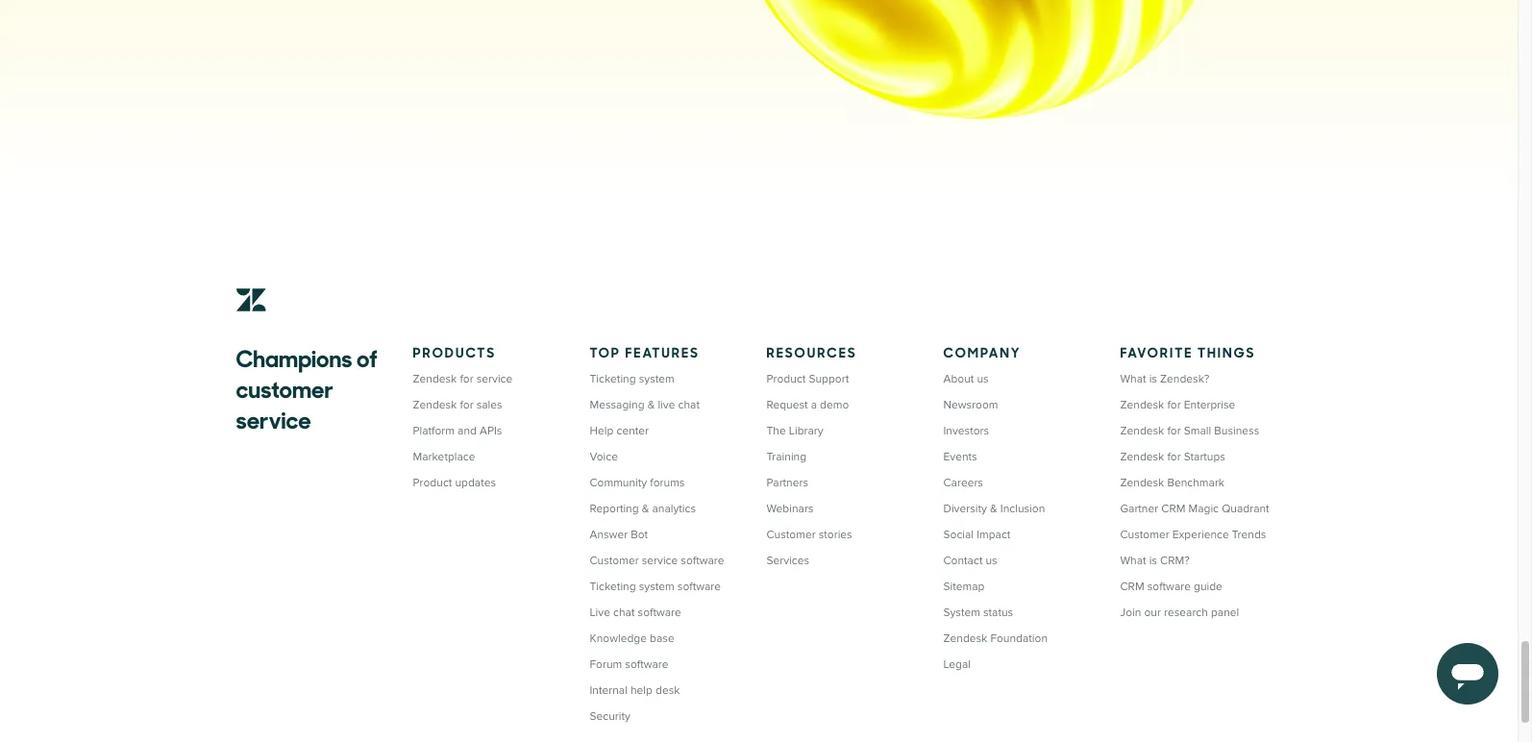 Task type: locate. For each thing, give the bounding box(es) containing it.
what
[[1120, 372, 1146, 387], [1120, 554, 1146, 568]]

ticketing up live
[[590, 580, 636, 594]]

& up bot
[[642, 502, 649, 516]]

things
[[1198, 341, 1256, 362]]

for left sales
[[460, 398, 474, 412]]

events link
[[943, 450, 977, 464]]

events
[[943, 450, 977, 464]]

internal
[[590, 684, 628, 698]]

internal help desk
[[590, 684, 680, 698]]

base
[[650, 632, 674, 646]]

join our research panel link
[[1120, 606, 1239, 620]]

reporting
[[590, 502, 639, 516]]

product down marketplace "link"
[[413, 476, 452, 490]]

software for customer service software
[[681, 554, 724, 568]]

0 horizontal spatial service
[[236, 401, 311, 436]]

chat
[[678, 398, 700, 412], [613, 606, 635, 620]]

help
[[631, 684, 653, 698]]

knowledge base
[[590, 632, 674, 646]]

zendesk for startups link
[[1120, 450, 1226, 464]]

for for sales
[[460, 398, 474, 412]]

what is zendesk?
[[1120, 372, 1210, 387]]

and
[[458, 424, 477, 438]]

us
[[977, 372, 989, 387], [986, 554, 998, 568]]

0 horizontal spatial chat
[[613, 606, 635, 620]]

customer service software
[[590, 554, 724, 568]]

1 vertical spatial what
[[1120, 554, 1146, 568]]

is left crm?
[[1149, 554, 1157, 568]]

software down 'customer service software' link
[[678, 580, 721, 594]]

1 vertical spatial service
[[236, 401, 311, 436]]

zendesk image
[[236, 285, 267, 315]]

1 horizontal spatial service
[[477, 372, 513, 387]]

& up impact
[[990, 502, 998, 516]]

startups
[[1184, 450, 1226, 464]]

zendesk down system
[[943, 632, 988, 646]]

0 vertical spatial us
[[977, 372, 989, 387]]

2 system from the top
[[639, 580, 675, 594]]

marketplace
[[413, 450, 475, 464]]

social impact
[[943, 528, 1011, 542]]

system down the customer service software
[[639, 580, 675, 594]]

1 vertical spatial us
[[986, 554, 998, 568]]

1 horizontal spatial customer
[[767, 528, 816, 542]]

crm down zendesk benchmark
[[1162, 502, 1186, 516]]

2 horizontal spatial service
[[642, 554, 678, 568]]

for up zendesk for sales link
[[460, 372, 474, 387]]

live chat software
[[590, 606, 681, 620]]

guide
[[1194, 580, 1223, 594]]

business
[[1214, 424, 1260, 438]]

2 horizontal spatial customer
[[1120, 528, 1170, 542]]

crm
[[1162, 502, 1186, 516], [1120, 580, 1145, 594]]

software
[[681, 554, 724, 568], [678, 580, 721, 594], [1147, 580, 1191, 594], [638, 606, 681, 620], [625, 658, 669, 672]]

us right about
[[977, 372, 989, 387]]

customer down gartner
[[1120, 528, 1170, 542]]

1 horizontal spatial chat
[[678, 398, 700, 412]]

zendesk
[[413, 372, 457, 387], [413, 398, 457, 412], [1120, 398, 1164, 412], [1120, 424, 1164, 438], [1120, 450, 1164, 464], [1120, 476, 1164, 490], [943, 632, 988, 646]]

status
[[983, 606, 1013, 620]]

service up sales
[[477, 372, 513, 387]]

1 ticketing from the top
[[590, 372, 636, 387]]

top
[[590, 341, 621, 362]]

0 horizontal spatial customer
[[590, 554, 639, 568]]

0 vertical spatial is
[[1149, 372, 1157, 387]]

benchmark
[[1167, 476, 1225, 490]]

0 horizontal spatial product
[[413, 476, 452, 490]]

1 vertical spatial is
[[1149, 554, 1157, 568]]

zendesk for zendesk for service
[[413, 372, 457, 387]]

knowledge
[[590, 632, 647, 646]]

voice
[[590, 450, 618, 464]]

zendesk for zendesk for enterprise
[[1120, 398, 1164, 412]]

service down champions
[[236, 401, 311, 436]]

zendesk for enterprise
[[1120, 398, 1235, 412]]

1 vertical spatial product
[[413, 476, 452, 490]]

training
[[767, 450, 807, 464]]

of
[[357, 339, 377, 374]]

software for ticketing system software
[[678, 580, 721, 594]]

diversity & inclusion
[[943, 502, 1045, 516]]

0 vertical spatial crm
[[1162, 502, 1186, 516]]

software up base
[[638, 606, 681, 620]]

1 system from the top
[[639, 372, 675, 387]]

system up live
[[639, 372, 675, 387]]

for
[[460, 372, 474, 387], [460, 398, 474, 412], [1167, 398, 1181, 412], [1167, 424, 1181, 438], [1167, 450, 1181, 464]]

for up zendesk benchmark
[[1167, 450, 1181, 464]]

product up request
[[767, 372, 806, 387]]

customer down webinars
[[767, 528, 816, 542]]

us down impact
[[986, 554, 998, 568]]

customer down answer bot 'link'
[[590, 554, 639, 568]]

what is crm?
[[1120, 554, 1190, 568]]

product support
[[767, 372, 849, 387]]

small
[[1184, 424, 1211, 438]]

answer
[[590, 528, 628, 542]]

is for zendesk?
[[1149, 372, 1157, 387]]

what down favorite
[[1120, 372, 1146, 387]]

careers link
[[943, 476, 983, 490]]

voice link
[[590, 450, 618, 464]]

zendesk down products
[[413, 372, 457, 387]]

1 vertical spatial chat
[[613, 606, 635, 620]]

internal help desk link
[[590, 684, 680, 698]]

security link
[[590, 710, 631, 724]]

1 vertical spatial system
[[639, 580, 675, 594]]

ticketing up messaging
[[590, 372, 636, 387]]

1 horizontal spatial product
[[767, 372, 806, 387]]

product for product support
[[767, 372, 806, 387]]

ticketing system link
[[590, 372, 675, 387]]

answer bot
[[590, 528, 648, 542]]

us for contact us
[[986, 554, 998, 568]]

messaging & live chat link
[[590, 398, 700, 412]]

0 vertical spatial ticketing
[[590, 372, 636, 387]]

the
[[767, 424, 786, 438]]

forum software
[[590, 658, 669, 672]]

zendesk down what is zendesk? link
[[1120, 398, 1164, 412]]

2 ticketing from the top
[[590, 580, 636, 594]]

software for live chat software
[[638, 606, 681, 620]]

1 is from the top
[[1149, 372, 1157, 387]]

software up ticketing system software link
[[681, 554, 724, 568]]

zendesk up the platform on the left of page
[[413, 398, 457, 412]]

zendesk up zendesk benchmark link
[[1120, 450, 1164, 464]]

for down what is zendesk?
[[1167, 398, 1181, 412]]

zendesk up zendesk for startups link
[[1120, 424, 1164, 438]]

0 vertical spatial what
[[1120, 372, 1146, 387]]

2 what from the top
[[1120, 554, 1146, 568]]

service up ticketing system software link
[[642, 554, 678, 568]]

for for enterprise
[[1167, 398, 1181, 412]]

zendesk benchmark link
[[1120, 476, 1225, 490]]

what left crm?
[[1120, 554, 1146, 568]]

favorite things
[[1120, 341, 1256, 362]]

zendesk up gartner
[[1120, 476, 1164, 490]]

crm?
[[1160, 554, 1190, 568]]

research
[[1164, 606, 1208, 620]]

0 vertical spatial system
[[639, 372, 675, 387]]

is down favorite
[[1149, 372, 1157, 387]]

zendesk for sales
[[413, 398, 502, 412]]

customer experience trends
[[1120, 528, 1266, 542]]

system for ticketing system
[[639, 372, 675, 387]]

ticketing
[[590, 372, 636, 387], [590, 580, 636, 594]]

2 is from the top
[[1149, 554, 1157, 568]]

1 vertical spatial crm
[[1120, 580, 1145, 594]]

bot
[[631, 528, 648, 542]]

enterprise
[[1184, 398, 1235, 412]]

the library link
[[767, 424, 824, 438]]

is for crm?
[[1149, 554, 1157, 568]]

0 vertical spatial product
[[767, 372, 806, 387]]

about
[[943, 372, 974, 387]]

crm up join at the bottom
[[1120, 580, 1145, 594]]

zendesk for small business
[[1120, 424, 1260, 438]]

for left small
[[1167, 424, 1181, 438]]

system
[[943, 606, 980, 620]]

is
[[1149, 372, 1157, 387], [1149, 554, 1157, 568]]

service
[[477, 372, 513, 387], [236, 401, 311, 436], [642, 554, 678, 568]]

community forums
[[590, 476, 685, 490]]

software up help at left
[[625, 658, 669, 672]]

1 vertical spatial ticketing
[[590, 580, 636, 594]]

reporting & analytics
[[590, 502, 696, 516]]

& left live
[[648, 398, 655, 412]]

social impact link
[[943, 528, 1011, 542]]

for for startups
[[1167, 450, 1181, 464]]

1 what from the top
[[1120, 372, 1146, 387]]

our
[[1144, 606, 1161, 620]]

for for service
[[460, 372, 474, 387]]

demo
[[820, 398, 849, 412]]

library
[[789, 424, 824, 438]]



Task type: describe. For each thing, give the bounding box(es) containing it.
product for product updates
[[413, 476, 452, 490]]

platform
[[413, 424, 455, 438]]

customer stories
[[767, 528, 852, 542]]

product updates
[[413, 476, 496, 490]]

what is crm? link
[[1120, 554, 1190, 568]]

newsroom link
[[943, 398, 998, 412]]

forum
[[590, 658, 622, 672]]

service inside champions of customer service
[[236, 401, 311, 436]]

contact us link
[[943, 554, 998, 568]]

favorite
[[1120, 341, 1193, 362]]

experience
[[1172, 528, 1229, 542]]

platform and apis link
[[413, 424, 502, 438]]

zendesk for zendesk for startups
[[1120, 450, 1164, 464]]

careers
[[943, 476, 983, 490]]

the library
[[767, 424, 824, 438]]

sitemap link
[[943, 580, 985, 594]]

partners link
[[767, 476, 808, 490]]

zendesk for service link
[[413, 372, 513, 387]]

center
[[617, 424, 649, 438]]

for for small
[[1167, 424, 1181, 438]]

0 vertical spatial chat
[[678, 398, 700, 412]]

a
[[811, 398, 817, 412]]

sitemap
[[943, 580, 985, 594]]

forum software link
[[590, 658, 669, 672]]

ticketing system software
[[590, 580, 721, 594]]

sales
[[477, 398, 502, 412]]

customer for resources
[[767, 528, 816, 542]]

ticketing for ticketing system
[[590, 372, 636, 387]]

features
[[625, 341, 700, 362]]

community forums link
[[590, 476, 685, 490]]

resources
[[767, 341, 857, 362]]

knowledge base link
[[590, 632, 674, 646]]

2 vertical spatial service
[[642, 554, 678, 568]]

product updates link
[[413, 476, 496, 490]]

join our research panel
[[1120, 606, 1239, 620]]

crm software guide
[[1120, 580, 1223, 594]]

& for top features
[[642, 502, 649, 516]]

panel
[[1211, 606, 1239, 620]]

services
[[767, 554, 810, 568]]

magic
[[1189, 502, 1219, 516]]

request
[[767, 398, 808, 412]]

zendesk for zendesk benchmark
[[1120, 476, 1164, 490]]

support
[[809, 372, 849, 387]]

services link
[[767, 554, 810, 568]]

us for about us
[[977, 372, 989, 387]]

request a demo
[[767, 398, 849, 412]]

ticketing for ticketing system software
[[590, 580, 636, 594]]

messaging
[[590, 398, 645, 412]]

zendesk for zendesk foundation
[[943, 632, 988, 646]]

answer bot link
[[590, 528, 648, 542]]

newsroom
[[943, 398, 998, 412]]

customer stories link
[[767, 528, 852, 542]]

& for company
[[990, 502, 998, 516]]

help
[[590, 424, 614, 438]]

0 vertical spatial service
[[477, 372, 513, 387]]

champions of customer service
[[236, 339, 377, 436]]

gartner crm magic quadrant link
[[1120, 502, 1269, 516]]

training link
[[767, 450, 807, 464]]

champions
[[236, 339, 352, 374]]

top features
[[590, 341, 700, 362]]

request a demo link
[[767, 398, 849, 412]]

join
[[1120, 606, 1141, 620]]

customer for favorite things
[[1120, 528, 1170, 542]]

zendesk benchmark
[[1120, 476, 1225, 490]]

products
[[413, 341, 496, 362]]

company
[[943, 341, 1022, 362]]

analytics
[[652, 502, 696, 516]]

zendesk for zendesk for small business
[[1120, 424, 1164, 438]]

updates
[[455, 476, 496, 490]]

trends
[[1232, 528, 1266, 542]]

zendesk for sales link
[[413, 398, 502, 412]]

1 horizontal spatial crm
[[1162, 502, 1186, 516]]

customer experience trends link
[[1120, 528, 1266, 542]]

diversity & inclusion link
[[943, 502, 1045, 516]]

what for what is zendesk?
[[1120, 372, 1146, 387]]

help center link
[[590, 424, 649, 438]]

system for ticketing system software
[[639, 580, 675, 594]]

live chat software link
[[590, 606, 681, 620]]

contact us
[[943, 554, 998, 568]]

social
[[943, 528, 974, 542]]

software down crm?
[[1147, 580, 1191, 594]]

0 horizontal spatial crm
[[1120, 580, 1145, 594]]

customer service software link
[[590, 554, 724, 568]]

what for what is crm?
[[1120, 554, 1146, 568]]

live
[[590, 606, 610, 620]]

legal link
[[943, 658, 971, 672]]

investors link
[[943, 424, 989, 438]]

partners
[[767, 476, 808, 490]]

product support link
[[767, 372, 849, 387]]

zendesk for zendesk for sales
[[413, 398, 457, 412]]

legal
[[943, 658, 971, 672]]

stories
[[819, 528, 852, 542]]

apis
[[480, 424, 502, 438]]

forums
[[650, 476, 685, 490]]

webinars link
[[767, 502, 814, 516]]

crm software guide link
[[1120, 580, 1223, 594]]

reporting & analytics link
[[590, 502, 696, 516]]

foundation
[[990, 632, 1048, 646]]



Task type: vqa. For each thing, say whether or not it's contained in the screenshot.
little
no



